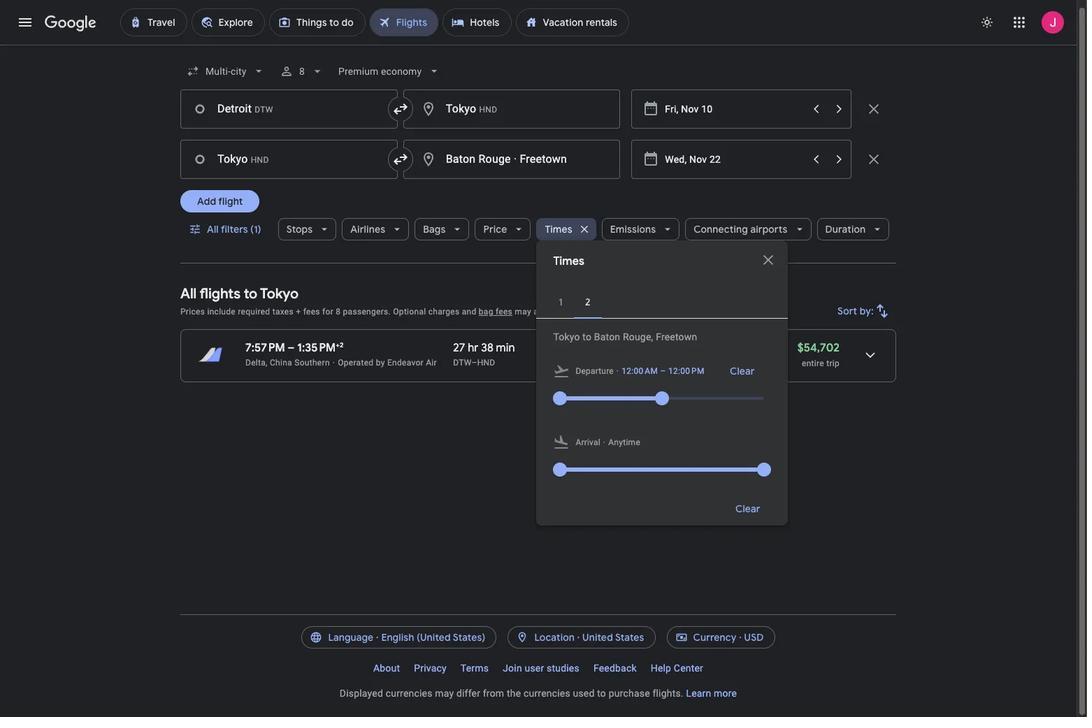 Task type: describe. For each thing, give the bounding box(es) containing it.
include
[[207, 307, 236, 317]]

1 vertical spatial clear button
[[719, 492, 777, 526]]

studies
[[547, 663, 580, 674]]

trip
[[827, 359, 840, 369]]

0 horizontal spatial  image
[[333, 358, 335, 368]]

2 inside 2 stops jfk , can
[[545, 341, 550, 355]]

for
[[323, 307, 334, 317]]

taxes
[[273, 307, 294, 317]]

passenger
[[559, 307, 601, 317]]

0 vertical spatial may
[[515, 307, 532, 317]]

emissions
[[666, 358, 706, 368]]

bag
[[479, 307, 494, 317]]

2 fees from the left
[[496, 307, 513, 317]]

54702 US dollars text field
[[798, 341, 840, 355]]

all flights to tokyo
[[180, 285, 299, 303]]

states
[[616, 632, 645, 644]]

0 vertical spatial +
[[296, 307, 301, 317]]

Departure time: 7:57 PM. text field
[[246, 341, 285, 355]]

hr
[[468, 341, 479, 355]]

2 inside 12,211 kg co 2 +44% emissions
[[705, 346, 710, 358]]

sort by:
[[838, 305, 874, 318]]

add flight
[[197, 195, 243, 208]]

main menu image
[[17, 14, 34, 31]]

2 stops jfk , can
[[545, 341, 581, 368]]

anytime
[[609, 438, 641, 448]]

terms link
[[454, 658, 496, 680]]

hnd
[[478, 358, 496, 368]]

stops
[[287, 223, 313, 236]]

co
[[688, 341, 705, 355]]

1 horizontal spatial tokyo
[[554, 332, 580, 343]]

displayed
[[340, 688, 383, 700]]

1 horizontal spatial freetown
[[656, 332, 698, 343]]

the
[[507, 688, 521, 700]]

1 fees from the left
[[303, 307, 320, 317]]

airlines button
[[342, 213, 409, 246]]

+44%
[[642, 358, 664, 368]]

entire
[[802, 359, 825, 369]]

displayed currencies may differ from the currencies used to purchase flights. learn more
[[340, 688, 737, 700]]

0 vertical spatial clear button
[[713, 360, 772, 383]]

delta,
[[246, 358, 268, 368]]

emissions
[[611, 223, 656, 236]]

1 vertical spatial clear
[[736, 503, 761, 516]]

(1)
[[250, 223, 261, 236]]

departure text field for remove flight from detroit to tokyo on fri, nov 10 "icon"
[[666, 90, 805, 128]]

leaves detroit metropolitan wayne county airport at 7:57 pm on friday, november 10 and arrives at haneda airport at 1:35 pm on sunday, november 12. element
[[246, 341, 344, 355]]

2 currencies from the left
[[524, 688, 571, 700]]

bags
[[423, 223, 446, 236]]

2 vertical spatial to
[[598, 688, 607, 700]]

add flight button
[[180, 190, 260, 213]]

0 vertical spatial clear
[[730, 365, 755, 378]]

apply.
[[534, 307, 557, 317]]

all for all filters (1)
[[207, 223, 219, 236]]

assistance
[[603, 307, 645, 317]]

flight
[[218, 195, 243, 208]]

7:57 pm – 1:35 pm + 2
[[246, 341, 344, 355]]

12,211 kg co 2 +44% emissions
[[642, 341, 710, 368]]

sort
[[838, 305, 858, 318]]

duration
[[826, 223, 866, 236]]

join
[[503, 663, 522, 674]]

·
[[514, 153, 517, 166]]

1 currencies from the left
[[386, 688, 433, 700]]

stops button
[[278, 213, 337, 246]]

flight details. leaves detroit metropolitan wayne county airport at 7:57 pm on friday, november 10 and arrives at haneda airport at 1:35 pm on sunday, november 12. image
[[854, 339, 888, 372]]

air
[[426, 358, 437, 368]]

feedback
[[594, 663, 637, 674]]

required
[[238, 307, 270, 317]]

connecting airports
[[694, 223, 788, 236]]

total duration 27 hr 38 min. element
[[454, 341, 545, 357]]

learn
[[687, 688, 712, 700]]

arrival
[[576, 438, 601, 448]]

bags button
[[415, 213, 470, 246]]

delta, china southern
[[246, 358, 330, 368]]

southern
[[295, 358, 330, 368]]

0 vertical spatial to
[[244, 285, 258, 303]]

bag fees button
[[479, 307, 513, 317]]

12:00 am
[[622, 367, 658, 376]]

kg
[[673, 341, 685, 355]]

1:35 pm
[[298, 341, 336, 355]]

stops
[[553, 341, 581, 355]]

prices
[[180, 307, 205, 317]]

about
[[374, 663, 400, 674]]

help center
[[651, 663, 704, 674]]

by:
[[860, 305, 874, 318]]

user
[[525, 663, 545, 674]]

0 vertical spatial baton
[[446, 153, 476, 166]]

all filters (1)
[[207, 223, 261, 236]]

help center link
[[644, 658, 711, 680]]

change appearance image
[[971, 6, 1005, 39]]

airports
[[751, 223, 788, 236]]



Task type: vqa. For each thing, say whether or not it's contained in the screenshot.
 at the top left of page
no



Task type: locate. For each thing, give the bounding box(es) containing it.
0 vertical spatial all
[[207, 223, 219, 236]]

baton down passenger assistance button
[[594, 332, 621, 343]]

8 inside 8 popup button
[[300, 66, 305, 77]]

learn more link
[[687, 688, 737, 700]]

+ up operated
[[336, 341, 340, 350]]

1 horizontal spatial –
[[472, 358, 478, 368]]

+ right the taxes
[[296, 307, 301, 317]]

– up delta, china southern
[[288, 341, 295, 355]]

27 hr 38 min dtw – hnd
[[454, 341, 515, 368]]

times inside "popup button"
[[545, 223, 573, 236]]

2 horizontal spatial –
[[661, 367, 666, 376]]

optional
[[393, 307, 426, 317]]

0 horizontal spatial fees
[[303, 307, 320, 317]]

0 vertical spatial times
[[545, 223, 573, 236]]

– left 12:00 pm
[[661, 367, 666, 376]]

baton left rouge
[[446, 153, 476, 166]]

1 vertical spatial all
[[180, 285, 197, 303]]

may
[[515, 307, 532, 317], [435, 688, 454, 700]]

2 departure text field from the top
[[666, 141, 805, 178]]

8 button
[[275, 55, 331, 88]]

$54,702 entire trip
[[798, 341, 840, 369]]

None text field
[[403, 90, 621, 129], [403, 140, 621, 179], [403, 90, 621, 129], [403, 140, 621, 179]]

1 horizontal spatial baton
[[594, 332, 621, 343]]

usd
[[745, 632, 764, 644]]

2 stops flight. element
[[545, 341, 581, 357]]

1 vertical spatial freetown
[[656, 332, 698, 343]]

flights.
[[653, 688, 684, 700]]

operated
[[338, 358, 374, 368]]

currency
[[694, 632, 737, 644]]

emissions button
[[602, 213, 680, 246]]

0 horizontal spatial freetown
[[520, 153, 567, 166]]

–
[[288, 341, 295, 355], [472, 358, 478, 368], [661, 367, 666, 376]]

can
[[564, 358, 581, 368]]

0 vertical spatial swap origin and destination. image
[[392, 101, 409, 118]]

12,211
[[642, 341, 670, 355]]

join user studies link
[[496, 658, 587, 680]]

1 departure text field from the top
[[666, 90, 805, 128]]

2 swap origin and destination. image from the top
[[392, 151, 409, 168]]

clear button
[[713, 360, 772, 383], [719, 492, 777, 526]]

1 swap origin and destination. image from the top
[[392, 101, 409, 118]]

swap origin and destination. image for remove flight from detroit to tokyo on fri, nov 10 "icon"'s 'departure' text box
[[392, 101, 409, 118]]

layover (1 of 2) is a 2 hr 11 min layover at john f. kennedy international airport in new york. layover (2 of 2) is a 3 hr 15 min layover at guangzhou baiyun international airport in guangzhou. element
[[545, 357, 635, 369]]

location
[[535, 632, 575, 644]]

all
[[207, 223, 219, 236], [180, 285, 197, 303]]

purchase
[[609, 688, 650, 700]]

1 horizontal spatial may
[[515, 307, 532, 317]]

0 horizontal spatial tokyo
[[260, 285, 299, 303]]

operated by endeavor air
[[338, 358, 437, 368]]

all inside 'button'
[[207, 223, 219, 236]]

1 vertical spatial swap origin and destination. image
[[392, 151, 409, 168]]

Departure text field
[[666, 90, 805, 128], [666, 141, 805, 178]]

1 horizontal spatial 2
[[545, 341, 550, 355]]

united
[[583, 632, 613, 644]]

2 up operated
[[340, 341, 344, 350]]

united states
[[583, 632, 645, 644]]

to right stops
[[583, 332, 592, 343]]

from
[[483, 688, 505, 700]]

english
[[382, 632, 415, 644]]

1 vertical spatial baton
[[594, 332, 621, 343]]

more
[[714, 688, 737, 700]]

fees left for
[[303, 307, 320, 317]]

filters
[[221, 223, 248, 236]]

freetown right · at the top
[[520, 153, 567, 166]]

1 vertical spatial may
[[435, 688, 454, 700]]

1 horizontal spatial to
[[583, 332, 592, 343]]

privacy
[[414, 663, 447, 674]]

– inside the 7:57 pm – 1:35 pm + 2
[[288, 341, 295, 355]]

freetown
[[520, 153, 567, 166], [656, 332, 698, 343]]

currencies down join user studies
[[524, 688, 571, 700]]

2 horizontal spatial to
[[598, 688, 607, 700]]

 image
[[333, 358, 335, 368], [617, 364, 619, 378]]

endeavor
[[387, 358, 424, 368]]

china
[[270, 358, 292, 368]]

may left apply.
[[515, 307, 532, 317]]

prices include required taxes + fees for 8 passengers. optional charges and bag fees may apply. passenger assistance
[[180, 307, 645, 317]]

all left filters
[[207, 223, 219, 236]]

 image down the arrival time: 1:35 pm on  sunday, november 12. text box
[[333, 358, 335, 368]]

fees right bag
[[496, 307, 513, 317]]

0 horizontal spatial baton
[[446, 153, 476, 166]]

0 horizontal spatial all
[[180, 285, 197, 303]]

0 vertical spatial departure text field
[[666, 90, 805, 128]]

1 horizontal spatial  image
[[617, 364, 619, 378]]

differ
[[457, 688, 481, 700]]

1 vertical spatial +
[[336, 341, 340, 350]]

2
[[340, 341, 344, 350], [545, 341, 550, 355], [705, 346, 710, 358]]

0 horizontal spatial –
[[288, 341, 295, 355]]

duration button
[[817, 213, 890, 246]]

about link
[[367, 658, 407, 680]]

and
[[462, 307, 477, 317]]

(united
[[417, 632, 451, 644]]

swap origin and destination. image for remove flight from tokyo to baton rouge or freetown on wed, nov 22 image 'departure' text box
[[392, 151, 409, 168]]

Arrival time: 1:35 PM on  Sunday, November 12. text field
[[298, 341, 344, 355]]

1 vertical spatial departure text field
[[666, 141, 805, 178]]

2 inside the 7:57 pm – 1:35 pm + 2
[[340, 341, 344, 350]]

None search field
[[180, 55, 897, 526]]

join user studies
[[503, 663, 580, 674]]

currencies down privacy
[[386, 688, 433, 700]]

states)
[[453, 632, 486, 644]]

– for 12:00 am
[[661, 367, 666, 376]]

 image left 12:00 am
[[617, 364, 619, 378]]

price button
[[475, 213, 531, 246]]

departure text field for remove flight from tokyo to baton rouge or freetown on wed, nov 22 image
[[666, 141, 805, 178]]

8
[[300, 66, 305, 77], [336, 307, 341, 317]]

terms
[[461, 663, 489, 674]]

all for all flights to tokyo
[[180, 285, 197, 303]]

feedback link
[[587, 658, 644, 680]]

close dialog image
[[761, 252, 777, 269]]

remove flight from tokyo to baton rouge or freetown on wed, nov 22 image
[[866, 151, 883, 168]]

 image
[[604, 436, 606, 450]]

+ inside the 7:57 pm – 1:35 pm + 2
[[336, 341, 340, 350]]

times button
[[537, 213, 597, 246]]

times
[[545, 223, 573, 236], [554, 255, 585, 269]]

1 vertical spatial to
[[583, 332, 592, 343]]

2 up jfk
[[545, 341, 550, 355]]

to
[[244, 285, 258, 303], [583, 332, 592, 343], [598, 688, 607, 700]]

fees
[[303, 307, 320, 317], [496, 307, 513, 317]]

center
[[674, 663, 704, 674]]

baton
[[446, 153, 476, 166], [594, 332, 621, 343]]

all filters (1) button
[[180, 213, 273, 246]]

7:57 pm
[[246, 341, 285, 355]]

1 horizontal spatial 8
[[336, 307, 341, 317]]

freetown up emissions
[[656, 332, 698, 343]]

language
[[328, 632, 374, 644]]

0 horizontal spatial currencies
[[386, 688, 433, 700]]

times down times "popup button" on the top of page
[[554, 255, 585, 269]]

by
[[376, 358, 385, 368]]

times right price popup button
[[545, 223, 573, 236]]

min
[[496, 341, 515, 355]]

clear
[[730, 365, 755, 378], [736, 503, 761, 516]]

jfk
[[545, 358, 560, 368]]

2 up emissions
[[705, 346, 710, 358]]

+
[[296, 307, 301, 317], [336, 341, 340, 350]]

privacy link
[[407, 658, 454, 680]]

2 horizontal spatial 2
[[705, 346, 710, 358]]

0 horizontal spatial 8
[[300, 66, 305, 77]]

all up prices
[[180, 285, 197, 303]]

1 horizontal spatial +
[[336, 341, 340, 350]]

rouge,
[[623, 332, 654, 343]]

,
[[560, 358, 562, 368]]

may left differ
[[435, 688, 454, 700]]

0 horizontal spatial to
[[244, 285, 258, 303]]

– inside 27 hr 38 min dtw – hnd
[[472, 358, 478, 368]]

sort by: button
[[833, 295, 897, 328]]

0 vertical spatial tokyo
[[260, 285, 299, 303]]

tokyo to baton rouge, freetown
[[554, 332, 698, 343]]

baton rouge · freetown
[[446, 153, 567, 166]]

connecting
[[694, 223, 749, 236]]

departure
[[576, 367, 614, 376]]

help
[[651, 663, 672, 674]]

1 horizontal spatial currencies
[[524, 688, 571, 700]]

$54,702
[[798, 341, 840, 355]]

1 horizontal spatial fees
[[496, 307, 513, 317]]

to up required
[[244, 285, 258, 303]]

1 vertical spatial 8
[[336, 307, 341, 317]]

1 horizontal spatial all
[[207, 223, 219, 236]]

– down hr
[[472, 358, 478, 368]]

0 horizontal spatial 2
[[340, 341, 344, 350]]

remove flight from detroit to tokyo on fri, nov 10 image
[[866, 101, 883, 118]]

1 vertical spatial tokyo
[[554, 332, 580, 343]]

12:00 am – 12:00 pm
[[622, 367, 705, 376]]

price
[[484, 223, 507, 236]]

swap origin and destination. image
[[392, 101, 409, 118], [392, 151, 409, 168]]

None text field
[[180, 90, 398, 129], [180, 140, 398, 179], [180, 90, 398, 129], [180, 140, 398, 179]]

0 vertical spatial 8
[[300, 66, 305, 77]]

english (united states)
[[382, 632, 486, 644]]

– for 7:57 pm
[[288, 341, 295, 355]]

0 horizontal spatial may
[[435, 688, 454, 700]]

connecting airports button
[[686, 213, 812, 246]]

tokyo up can
[[554, 332, 580, 343]]

0 vertical spatial freetown
[[520, 153, 567, 166]]

tokyo up the taxes
[[260, 285, 299, 303]]

1 vertical spatial times
[[554, 255, 585, 269]]

rouge
[[479, 153, 511, 166]]

0 horizontal spatial +
[[296, 307, 301, 317]]

None field
[[180, 59, 272, 84], [333, 59, 448, 84], [180, 59, 272, 84], [333, 59, 448, 84]]

none search field containing times
[[180, 55, 897, 526]]

to right used
[[598, 688, 607, 700]]



